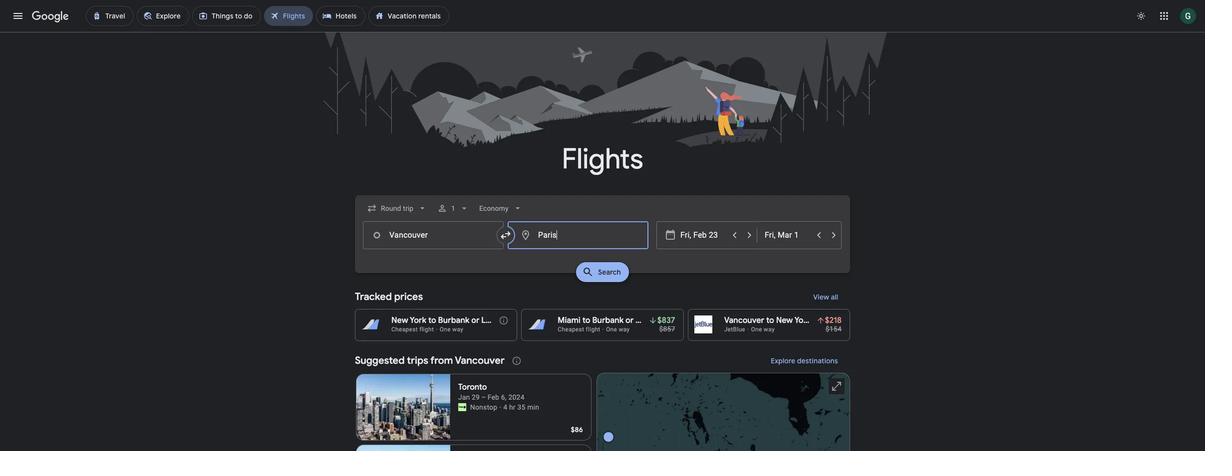 Task type: vqa. For each thing, say whether or not it's contained in the screenshot.
163 associated with $503
no



Task type: locate. For each thing, give the bounding box(es) containing it.
view
[[813, 293, 829, 302]]

1 horizontal spatial cheapest flight
[[558, 327, 600, 334]]

or left more info image
[[471, 316, 480, 326]]

flight
[[420, 327, 434, 334], [586, 327, 600, 334]]

1 horizontal spatial los
[[636, 316, 649, 326]]

york
[[410, 316, 426, 326], [795, 316, 811, 326]]

2 los from the left
[[636, 316, 649, 326]]

toronto jan 29 – feb 6, 2024
[[458, 383, 525, 402]]

Departure text field
[[681, 222, 727, 249]]

2 flight from the left
[[586, 327, 600, 334]]

2 horizontal spatial to
[[766, 316, 774, 326]]

$154
[[826, 326, 842, 334]]

6,
[[501, 394, 507, 402]]

cheapest down prices
[[391, 327, 418, 334]]

1 horizontal spatial new
[[776, 316, 793, 326]]

one for new
[[440, 327, 451, 334]]

3 one from the left
[[751, 327, 762, 334]]

angeles
[[496, 316, 526, 326], [650, 316, 681, 326]]

0 horizontal spatial or
[[471, 316, 480, 326]]

burbank up the from
[[438, 316, 470, 326]]

1 new from the left
[[391, 316, 408, 326]]

jetblue
[[724, 327, 746, 334]]

Flight search field
[[347, 196, 858, 286]]

to for miami
[[583, 316, 590, 326]]

cheapest down miami
[[558, 327, 584, 334]]

to
[[428, 316, 436, 326], [583, 316, 590, 326], [766, 316, 774, 326]]

one way down miami to burbank or los angeles
[[606, 327, 630, 334]]

2 one from the left
[[606, 327, 617, 334]]

 image
[[602, 327, 604, 334]]

 image inside tracked prices region
[[602, 327, 604, 334]]

swap origin and destination. image
[[500, 230, 512, 242]]

new
[[391, 316, 408, 326], [776, 316, 793, 326]]

1 flight from the left
[[420, 327, 434, 334]]

vancouver inside region
[[455, 355, 505, 368]]

0 horizontal spatial one
[[440, 327, 451, 334]]

los
[[481, 316, 494, 326], [636, 316, 649, 326]]

0 horizontal spatial vancouver
[[455, 355, 505, 368]]

vancouver up toronto
[[455, 355, 505, 368]]

tracked prices
[[355, 291, 423, 304]]

main menu image
[[12, 10, 24, 22]]

2 way from the left
[[619, 327, 630, 334]]

suggested
[[355, 355, 405, 368]]

0 horizontal spatial new
[[391, 316, 408, 326]]

to up the suggested trips from vancouver
[[428, 316, 436, 326]]

cheapest flight for to
[[558, 327, 600, 334]]

cheapest for new
[[391, 327, 418, 334]]

0 horizontal spatial cheapest
[[391, 327, 418, 334]]

0 horizontal spatial angeles
[[496, 316, 526, 326]]

1 cheapest from the left
[[391, 327, 418, 334]]

4 hr 35 min
[[503, 404, 539, 412]]

 image inside the suggested trips from vancouver region
[[499, 403, 501, 413]]

miami to burbank or los angeles
[[558, 316, 681, 326]]

2 to from the left
[[583, 316, 590, 326]]

one down miami to burbank or los angeles
[[606, 327, 617, 334]]

2 cheapest flight from the left
[[558, 327, 600, 334]]

1 one from the left
[[440, 327, 451, 334]]

york down prices
[[410, 316, 426, 326]]

1 burbank from the left
[[438, 316, 470, 326]]

burbank
[[438, 316, 470, 326], [592, 316, 624, 326]]

or
[[471, 316, 480, 326], [626, 316, 634, 326]]

1 way from the left
[[452, 327, 463, 334]]

jan
[[458, 394, 470, 402]]

0 horizontal spatial los
[[481, 316, 494, 326]]

search button
[[576, 263, 629, 283]]

1 horizontal spatial cheapest
[[558, 327, 584, 334]]

way down new york to burbank or los angeles
[[452, 327, 463, 334]]

1 one way from the left
[[440, 327, 463, 334]]

or left 837 us dollars text box
[[626, 316, 634, 326]]

1 horizontal spatial to
[[583, 316, 590, 326]]

0 horizontal spatial cheapest flight
[[391, 327, 434, 334]]

explore
[[771, 357, 796, 366]]

857 US dollars text field
[[659, 326, 675, 334]]

0 vertical spatial vancouver
[[724, 316, 765, 326]]

one
[[440, 327, 451, 334], [606, 327, 617, 334], [751, 327, 762, 334]]

2 new from the left
[[776, 316, 793, 326]]

None text field
[[363, 222, 504, 250], [508, 222, 649, 250], [363, 222, 504, 250], [508, 222, 649, 250]]

one way down new york to burbank or los angeles
[[440, 327, 463, 334]]

way down miami to burbank or los angeles
[[619, 327, 630, 334]]

miami
[[558, 316, 581, 326]]

way
[[452, 327, 463, 334], [619, 327, 630, 334], [764, 327, 775, 334]]

3 to from the left
[[766, 316, 774, 326]]

2 cheapest from the left
[[558, 327, 584, 334]]

1 horizontal spatial burbank
[[592, 316, 624, 326]]

explore destinations
[[771, 357, 838, 366]]

$218
[[825, 316, 842, 326]]

cheapest flight
[[391, 327, 434, 334], [558, 327, 600, 334]]

1 vertical spatial vancouver
[[455, 355, 505, 368]]

1 horizontal spatial or
[[626, 316, 634, 326]]

 image
[[499, 403, 501, 413]]

one way down "vancouver to new york"
[[751, 327, 775, 334]]

flight for burbank
[[586, 327, 600, 334]]

2 horizontal spatial way
[[764, 327, 775, 334]]

vancouver
[[724, 316, 765, 326], [455, 355, 505, 368]]

None field
[[363, 200, 432, 218], [476, 200, 527, 218], [363, 200, 432, 218], [476, 200, 527, 218]]

york left $218 text box
[[795, 316, 811, 326]]

1 horizontal spatial one way
[[606, 327, 630, 334]]

154 US dollars text field
[[826, 326, 842, 334]]

1 button
[[434, 197, 474, 221]]

one way
[[440, 327, 463, 334], [606, 327, 630, 334], [751, 327, 775, 334]]

to for vancouver
[[766, 316, 774, 326]]

2 horizontal spatial one
[[751, 327, 762, 334]]

one down new york to burbank or los angeles
[[440, 327, 451, 334]]

1 cheapest flight from the left
[[391, 327, 434, 334]]

0 horizontal spatial york
[[410, 316, 426, 326]]

los left more info image
[[481, 316, 494, 326]]

1 horizontal spatial one
[[606, 327, 617, 334]]

new down prices
[[391, 316, 408, 326]]

1 angeles from the left
[[496, 316, 526, 326]]

to right miami
[[583, 316, 590, 326]]

to up 'explore'
[[766, 316, 774, 326]]

tracked prices region
[[355, 286, 850, 342]]

3 way from the left
[[764, 327, 775, 334]]

vancouver up the jetblue
[[724, 316, 765, 326]]

1 horizontal spatial angeles
[[650, 316, 681, 326]]

burbank right miami
[[592, 316, 624, 326]]

from
[[431, 355, 453, 368]]

flight down miami to burbank or los angeles
[[586, 327, 600, 334]]

0 horizontal spatial way
[[452, 327, 463, 334]]

way for vancouver
[[764, 327, 775, 334]]

1 horizontal spatial york
[[795, 316, 811, 326]]

search
[[598, 268, 621, 277]]

0 horizontal spatial flight
[[420, 327, 434, 334]]

toronto
[[458, 383, 487, 393]]

cheapest flight down miami
[[558, 327, 600, 334]]

3 one way from the left
[[751, 327, 775, 334]]

one down "vancouver to new york"
[[751, 327, 762, 334]]

0 horizontal spatial one way
[[440, 327, 463, 334]]

way down "vancouver to new york"
[[764, 327, 775, 334]]

one for vancouver
[[751, 327, 762, 334]]

flair airlines image
[[458, 404, 466, 412]]

1 horizontal spatial way
[[619, 327, 630, 334]]

1 horizontal spatial vancouver
[[724, 316, 765, 326]]

0 horizontal spatial burbank
[[438, 316, 470, 326]]

1 horizontal spatial flight
[[586, 327, 600, 334]]

cheapest
[[391, 327, 418, 334], [558, 327, 584, 334]]

flight up the suggested trips from vancouver
[[420, 327, 434, 334]]

cheapest flight up trips
[[391, 327, 434, 334]]

2 one way from the left
[[606, 327, 630, 334]]

los left 837 us dollars text box
[[636, 316, 649, 326]]

2 horizontal spatial one way
[[751, 327, 775, 334]]

prices
[[394, 291, 423, 304]]

hr
[[509, 404, 516, 412]]

0 horizontal spatial to
[[428, 316, 436, 326]]

new up 'explore'
[[776, 316, 793, 326]]



Task type: describe. For each thing, give the bounding box(es) containing it.
35
[[518, 404, 526, 412]]

one way for new
[[440, 327, 463, 334]]

2 or from the left
[[626, 316, 634, 326]]

new york to burbank or los angeles
[[391, 316, 526, 326]]

cheapest for miami
[[558, 327, 584, 334]]

218 US dollars text field
[[825, 316, 842, 326]]

cheapest flight for york
[[391, 327, 434, 334]]

1
[[452, 205, 456, 213]]

all
[[831, 293, 838, 302]]

2 york from the left
[[795, 316, 811, 326]]

29 – feb
[[472, 394, 499, 402]]

more info image
[[499, 316, 509, 326]]

$857
[[659, 326, 675, 334]]

suggested trips from vancouver
[[355, 355, 505, 368]]

destinations
[[797, 357, 838, 366]]

2024
[[509, 394, 525, 402]]

way for new
[[452, 327, 463, 334]]

min
[[527, 404, 539, 412]]

86 US dollars text field
[[571, 426, 583, 435]]

1 to from the left
[[428, 316, 436, 326]]

change appearance image
[[1129, 4, 1153, 28]]

2 burbank from the left
[[592, 316, 624, 326]]

suggested trips from vancouver region
[[355, 350, 850, 452]]

837 US dollars text field
[[657, 316, 675, 326]]

1 los from the left
[[481, 316, 494, 326]]

tracked
[[355, 291, 392, 304]]

flights
[[562, 142, 643, 177]]

explore destinations button
[[759, 350, 850, 374]]

view all
[[813, 293, 838, 302]]

trips
[[407, 355, 428, 368]]

nonstop
[[470, 404, 497, 412]]

vancouver inside tracked prices region
[[724, 316, 765, 326]]

flight for to
[[420, 327, 434, 334]]

one way for vancouver
[[751, 327, 775, 334]]

$837
[[657, 316, 675, 326]]

2 angeles from the left
[[650, 316, 681, 326]]

1 or from the left
[[471, 316, 480, 326]]

4
[[503, 404, 507, 412]]

vancouver to new york
[[724, 316, 811, 326]]

1 york from the left
[[410, 316, 426, 326]]

Return text field
[[765, 222, 811, 249]]

$86
[[571, 426, 583, 435]]

More info text field
[[499, 316, 509, 329]]



